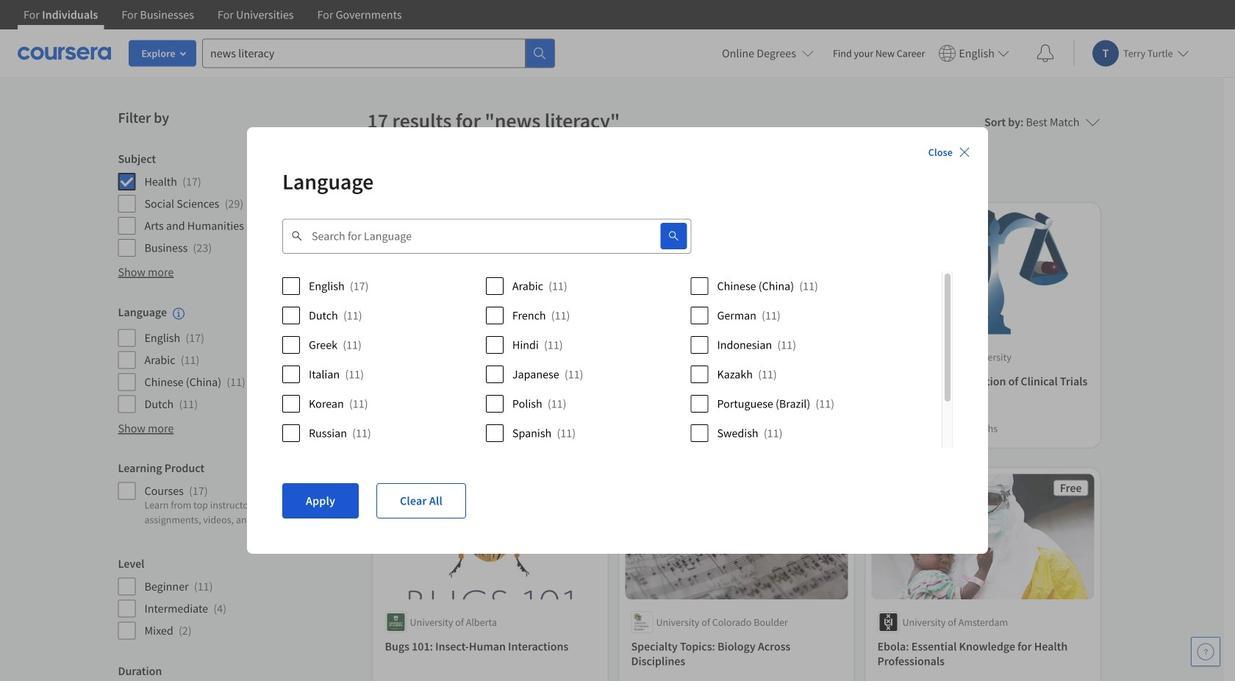 Task type: describe. For each thing, give the bounding box(es) containing it.
2 group from the top
[[118, 305, 359, 414]]

1 group from the top
[[118, 152, 359, 257]]

select language options element
[[283, 271, 953, 448]]

Search by keyword search field
[[303, 219, 626, 254]]

banner navigation
[[12, 0, 414, 40]]

search image
[[668, 230, 680, 242]]



Task type: locate. For each thing, give the bounding box(es) containing it.
None search field
[[202, 39, 555, 68]]

group
[[118, 152, 359, 257], [118, 305, 359, 414], [118, 461, 359, 533], [118, 556, 359, 640]]

help center image
[[1198, 643, 1215, 661]]

dialog
[[247, 127, 989, 554]]

coursera image
[[18, 41, 111, 65]]

4 group from the top
[[118, 556, 359, 640]]

3 group from the top
[[118, 461, 359, 533]]



Task type: vqa. For each thing, say whether or not it's contained in the screenshot.
top Sa
no



